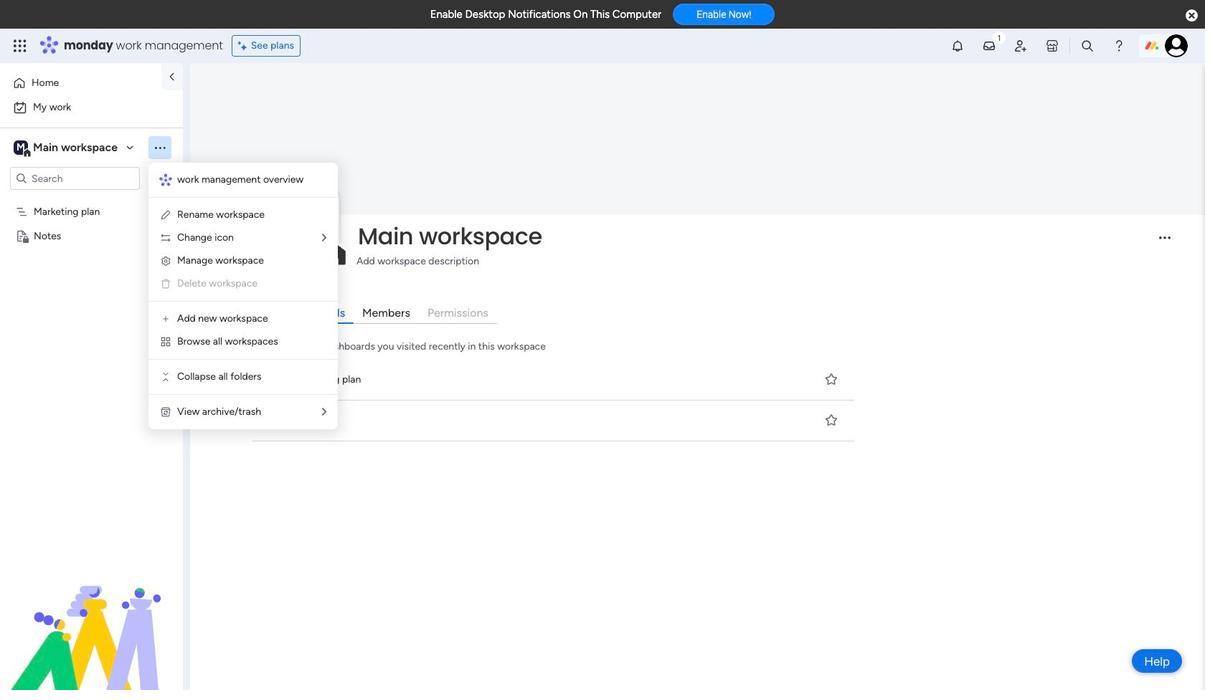 Task type: vqa. For each thing, say whether or not it's contained in the screenshot.
Update Feed icon
yes



Task type: describe. For each thing, give the bounding box(es) containing it.
view archive/trash image
[[160, 407, 171, 418]]

lottie animation element
[[0, 546, 183, 691]]

lottie animation image
[[0, 546, 183, 691]]

workspace image
[[14, 140, 28, 156]]

add new workspace image
[[160, 314, 171, 325]]

notifications image
[[951, 39, 965, 53]]

select product image
[[13, 39, 27, 53]]

search everything image
[[1081, 39, 1095, 53]]

1 vertical spatial option
[[9, 96, 174, 119]]

browse all workspaces image
[[160, 337, 171, 348]]

dapulse close image
[[1186, 9, 1198, 23]]

0 vertical spatial option
[[9, 72, 153, 95]]

monday marketplace image
[[1045, 39, 1060, 53]]

delete workspace image
[[160, 278, 171, 290]]



Task type: locate. For each thing, give the bounding box(es) containing it.
manage workspace image
[[160, 255, 171, 267]]

add to favorites image
[[824, 373, 839, 387]]

2 vertical spatial option
[[0, 198, 183, 201]]

add to favorites image
[[824, 414, 839, 428]]

list arrow image
[[322, 408, 326, 418]]

change icon image
[[160, 232, 171, 244]]

help image
[[1112, 39, 1126, 53]]

collapse all folders image
[[160, 372, 171, 383]]

0 horizontal spatial private board image
[[15, 229, 29, 243]]

0 vertical spatial private board image
[[15, 229, 29, 243]]

list box
[[0, 196, 183, 442]]

list arrow image
[[322, 233, 326, 243]]

invite members image
[[1014, 39, 1028, 53]]

None field
[[354, 222, 1147, 252]]

workspace selection element
[[14, 139, 120, 158]]

see plans image
[[238, 38, 251, 54]]

1 vertical spatial private board image
[[271, 413, 287, 429]]

workspace options image
[[153, 140, 167, 155]]

option
[[9, 72, 153, 95], [9, 96, 174, 119], [0, 198, 183, 201]]

quick search results list box
[[250, 360, 859, 442]]

menu item
[[160, 276, 326, 293]]

1 image
[[993, 29, 1006, 46]]

1 horizontal spatial private board image
[[271, 413, 287, 429]]

Search in workspace field
[[30, 170, 120, 187]]

kendall parks image
[[1165, 34, 1188, 57]]

update feed image
[[982, 39, 997, 53]]

menu
[[149, 163, 338, 430]]

v2 ellipsis image
[[1159, 237, 1171, 249]]

private board image
[[15, 229, 29, 243], [271, 413, 287, 429]]

rename workspace image
[[160, 210, 171, 221]]



